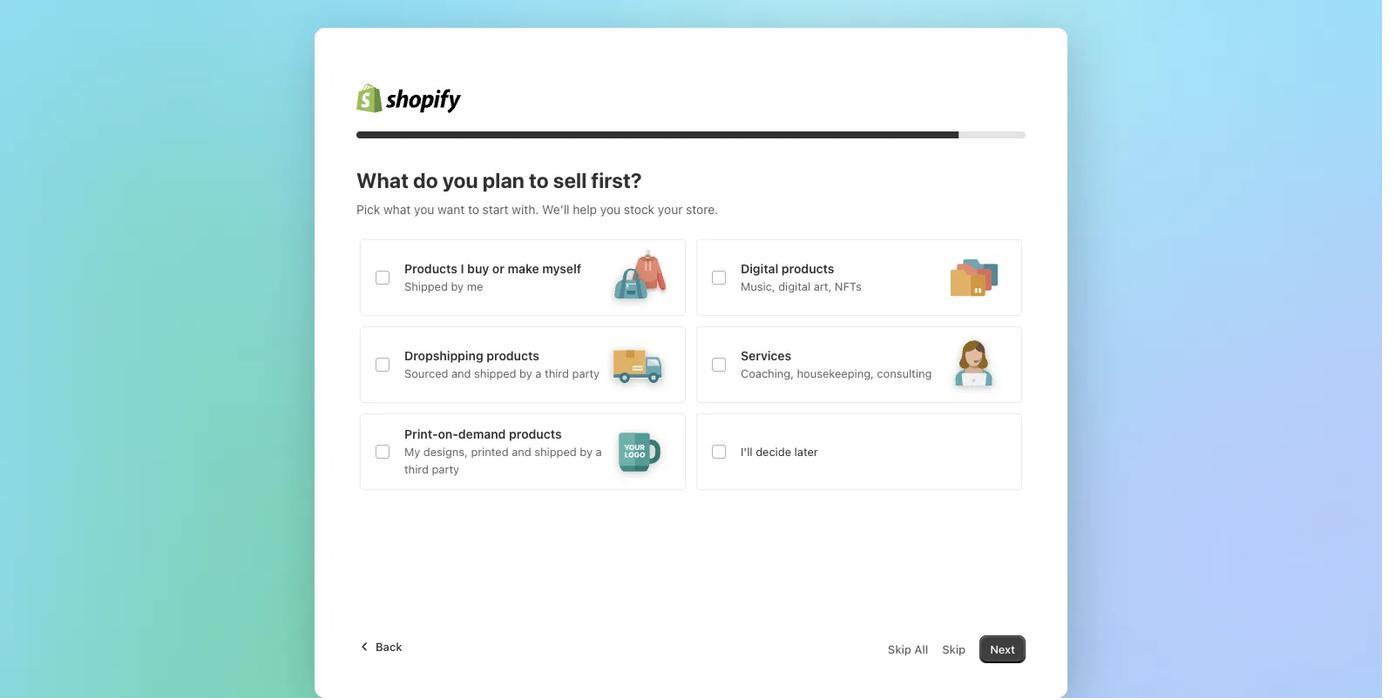 Task type: locate. For each thing, give the bounding box(es) containing it.
you
[[442, 168, 478, 193], [414, 203, 434, 217], [600, 203, 621, 217]]

0 vertical spatial products
[[782, 262, 834, 276]]

dropshipping
[[404, 349, 483, 363]]

products for dropshipping products
[[487, 349, 539, 363]]

0 vertical spatial to
[[529, 168, 549, 193]]

0 vertical spatial a
[[535, 367, 542, 380]]

coaching,
[[741, 367, 794, 380]]

1 horizontal spatial a
[[596, 446, 602, 459]]

dropshipping products sourced and shipped by a third party
[[404, 349, 600, 380]]

1 vertical spatial products
[[487, 349, 539, 363]]

1 vertical spatial shipped
[[534, 446, 577, 459]]

you for plan
[[442, 168, 478, 193]]

next button
[[980, 636, 1026, 664]]

services coaching, housekeeping, consulting
[[741, 349, 932, 380]]

and inside dropshipping products sourced and shipped by a third party
[[451, 367, 471, 380]]

art,
[[814, 280, 832, 293]]

1 vertical spatial to
[[468, 203, 479, 217]]

0 horizontal spatial third
[[404, 463, 429, 476]]

designs,
[[423, 446, 468, 459]]

0 horizontal spatial shipped
[[474, 367, 516, 380]]

and
[[451, 367, 471, 380], [512, 446, 531, 459]]

party inside dropshipping products sourced and shipped by a third party
[[572, 367, 600, 380]]

0 horizontal spatial you
[[414, 203, 434, 217]]

skip left "all"
[[888, 644, 911, 657]]

products
[[782, 262, 834, 276], [487, 349, 539, 363], [509, 427, 562, 442]]

skip for skip all
[[888, 644, 911, 657]]

0 horizontal spatial by
[[451, 280, 464, 293]]

products inside dropshipping products sourced and shipped by a third party
[[487, 349, 539, 363]]

back button
[[346, 634, 413, 661]]

products right 'demand'
[[509, 427, 562, 442]]

0 horizontal spatial to
[[468, 203, 479, 217]]

party
[[572, 367, 600, 380], [432, 463, 459, 476]]

1 vertical spatial party
[[432, 463, 459, 476]]

i'll
[[741, 446, 753, 459]]

stock
[[624, 203, 655, 217]]

digital
[[741, 262, 778, 276]]

on-
[[438, 427, 458, 442]]

products inside the "print-on-demand products my designs, printed and shipped by a third party"
[[509, 427, 562, 442]]

0 vertical spatial shipped
[[474, 367, 516, 380]]

0 vertical spatial and
[[451, 367, 471, 380]]

2 vertical spatial by
[[580, 446, 593, 459]]

0 horizontal spatial skip
[[888, 644, 911, 657]]

1 skip from the left
[[888, 644, 911, 657]]

shipped right 'printed'
[[534, 446, 577, 459]]

0 vertical spatial third
[[545, 367, 569, 380]]

products
[[404, 262, 458, 276]]

skip right "all"
[[942, 644, 966, 657]]

my
[[404, 446, 420, 459]]

sourced
[[404, 367, 448, 380]]

2 horizontal spatial by
[[580, 446, 593, 459]]

1 horizontal spatial skip
[[942, 644, 966, 657]]

print-on-demand products my designs, printed and shipped by a third party
[[404, 427, 602, 476]]

decide
[[756, 446, 791, 459]]

1 horizontal spatial shipped
[[534, 446, 577, 459]]

1 horizontal spatial you
[[442, 168, 478, 193]]

help
[[573, 203, 597, 217]]

myself
[[542, 262, 581, 276]]

printed
[[471, 446, 509, 459]]

buy
[[467, 262, 489, 276]]

you left want
[[414, 203, 434, 217]]

to
[[529, 168, 549, 193], [468, 203, 479, 217]]

1 horizontal spatial party
[[572, 367, 600, 380]]

you up want
[[442, 168, 478, 193]]

and down the dropshipping
[[451, 367, 471, 380]]

by inside the "print-on-demand products my designs, printed and shipped by a third party"
[[580, 446, 593, 459]]

skip
[[888, 644, 911, 657], [942, 644, 966, 657]]

third
[[545, 367, 569, 380], [404, 463, 429, 476]]

products inside digital products music, digital art, nfts
[[782, 262, 834, 276]]

what do you plan to sell first?
[[356, 168, 642, 193]]

0 horizontal spatial a
[[535, 367, 542, 380]]

by
[[451, 280, 464, 293], [520, 367, 532, 380], [580, 446, 593, 459]]

products i buy or make myself shipped by me
[[404, 262, 581, 293]]

a
[[535, 367, 542, 380], [596, 446, 602, 459]]

skip all button
[[877, 636, 939, 664]]

you right help
[[600, 203, 621, 217]]

store.
[[686, 203, 718, 217]]

back
[[376, 641, 402, 654]]

1 horizontal spatial by
[[520, 367, 532, 380]]

0 horizontal spatial party
[[432, 463, 459, 476]]

digital products music, digital art, nfts
[[741, 262, 862, 293]]

print-
[[404, 427, 438, 442]]

services
[[741, 349, 791, 363]]

1 vertical spatial a
[[596, 446, 602, 459]]

a inside the "print-on-demand products my designs, printed and shipped by a third party"
[[596, 446, 602, 459]]

1 horizontal spatial to
[[529, 168, 549, 193]]

to up the pick what you want to start with. we'll help you stock your store.
[[529, 168, 549, 193]]

shipped
[[474, 367, 516, 380], [534, 446, 577, 459]]

and right 'printed'
[[512, 446, 531, 459]]

me
[[467, 280, 483, 293]]

your
[[658, 203, 683, 217]]

1 vertical spatial third
[[404, 463, 429, 476]]

1 horizontal spatial third
[[545, 367, 569, 380]]

shipped inside the "print-on-demand products my designs, printed and shipped by a third party"
[[534, 446, 577, 459]]

1 vertical spatial and
[[512, 446, 531, 459]]

1 vertical spatial by
[[520, 367, 532, 380]]

0 vertical spatial party
[[572, 367, 600, 380]]

0 horizontal spatial and
[[451, 367, 471, 380]]

0 vertical spatial by
[[451, 280, 464, 293]]

shipped down the dropshipping
[[474, 367, 516, 380]]

start
[[483, 203, 509, 217]]

products for digital products
[[782, 262, 834, 276]]

2 vertical spatial products
[[509, 427, 562, 442]]

1 horizontal spatial and
[[512, 446, 531, 459]]

2 skip from the left
[[942, 644, 966, 657]]

products right the dropshipping
[[487, 349, 539, 363]]

plan
[[483, 168, 525, 193]]

we'll
[[542, 203, 570, 217]]

to left start on the left top
[[468, 203, 479, 217]]

products up the digital
[[782, 262, 834, 276]]



Task type: vqa. For each thing, say whether or not it's contained in the screenshot.
the An existing website or blog Add a Buy Button to your website
no



Task type: describe. For each thing, give the bounding box(es) containing it.
or
[[492, 262, 505, 276]]

do
[[413, 168, 438, 193]]

party inside the "print-on-demand products my designs, printed and shipped by a third party"
[[432, 463, 459, 476]]

shipped inside dropshipping products sourced and shipped by a third party
[[474, 367, 516, 380]]

by inside products i buy or make myself shipped by me
[[451, 280, 464, 293]]

consulting
[[877, 367, 932, 380]]

with.
[[512, 203, 539, 217]]

skip button
[[932, 636, 976, 664]]

first?
[[591, 168, 642, 193]]

third inside the "print-on-demand products my designs, printed and shipped by a third party"
[[404, 463, 429, 476]]

make
[[508, 262, 539, 276]]

music,
[[741, 280, 775, 293]]

and inside the "print-on-demand products my designs, printed and shipped by a third party"
[[512, 446, 531, 459]]

i'll decide later
[[741, 446, 818, 459]]

a inside dropshipping products sourced and shipped by a third party
[[535, 367, 542, 380]]

shipped
[[404, 280, 448, 293]]

third inside dropshipping products sourced and shipped by a third party
[[545, 367, 569, 380]]

skip for skip
[[942, 644, 966, 657]]

want
[[438, 203, 465, 217]]

demand
[[458, 427, 506, 442]]

nfts
[[835, 280, 862, 293]]

later
[[794, 446, 818, 459]]

what
[[356, 168, 409, 193]]

skip all
[[888, 644, 928, 657]]

2 horizontal spatial you
[[600, 203, 621, 217]]

to for want
[[468, 203, 479, 217]]

pick
[[356, 203, 380, 217]]

i
[[461, 262, 464, 276]]

housekeeping,
[[797, 367, 874, 380]]

all
[[915, 644, 928, 657]]

pick what you want to start with. we'll help you stock your store.
[[356, 203, 718, 217]]

to for plan
[[529, 168, 549, 193]]

sell
[[553, 168, 587, 193]]

what
[[383, 203, 411, 217]]

by inside dropshipping products sourced and shipped by a third party
[[520, 367, 532, 380]]

digital
[[778, 280, 811, 293]]

next
[[990, 644, 1015, 657]]

you for want
[[414, 203, 434, 217]]



